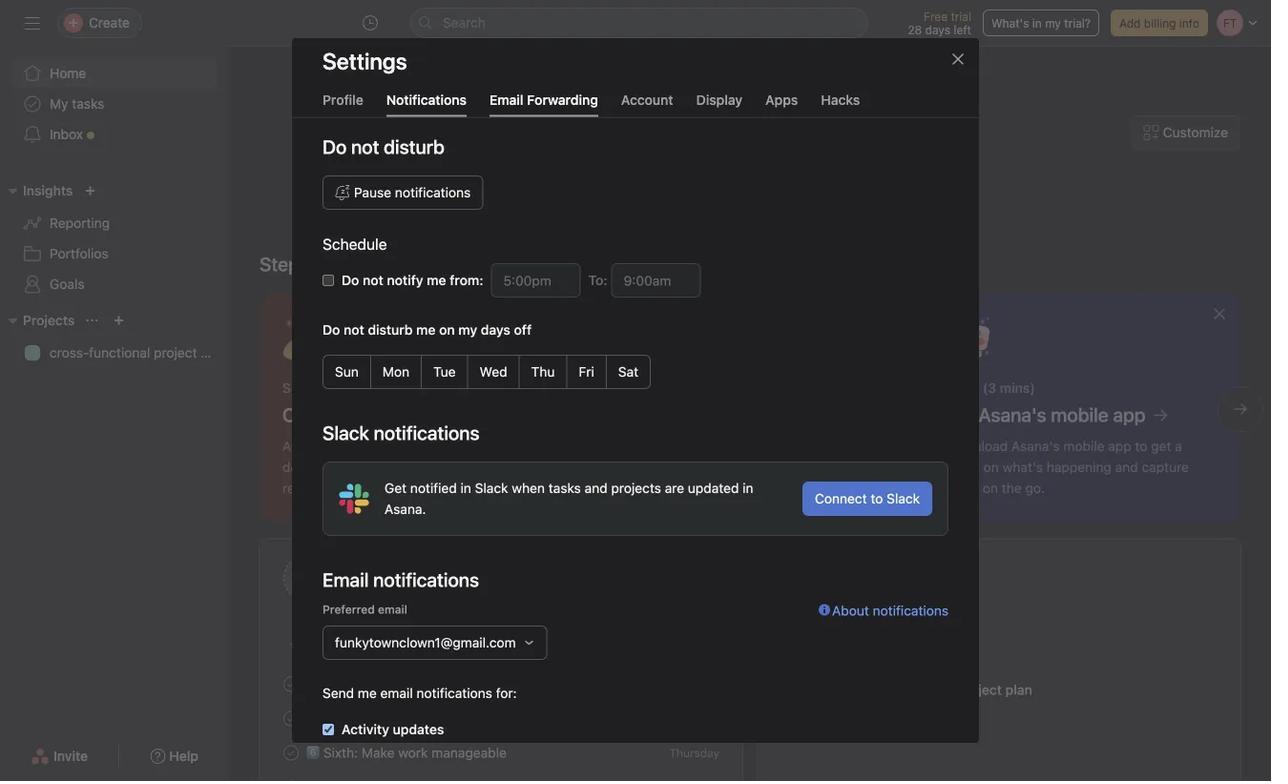 Task type: vqa. For each thing, say whether or not it's contained in the screenshot.
My tasks on the bottom of page
yes



Task type: locate. For each thing, give the bounding box(es) containing it.
0 vertical spatial and
[[585, 480, 608, 496]]

free trial 28 days left
[[908, 10, 971, 36]]

1 horizontal spatial cross-functional project plan
[[850, 682, 1032, 698]]

manageable
[[432, 745, 507, 761]]

apps
[[765, 92, 798, 107]]

0 vertical spatial me
[[416, 322, 436, 337]]

0 horizontal spatial cross-
[[50, 345, 89, 361]]

slack
[[475, 480, 508, 496], [887, 490, 920, 506]]

my left trial? at the right
[[1045, 16, 1061, 30]]

and
[[585, 480, 608, 496], [590, 742, 612, 758]]

make
[[362, 745, 395, 761]]

my
[[1045, 16, 1061, 30], [458, 322, 477, 337]]

cross- inside projects element
[[50, 345, 89, 361]]

email
[[378, 603, 407, 616], [380, 685, 413, 701]]

info
[[1179, 16, 1200, 30]]

insights
[[23, 183, 73, 198]]

to left you,
[[468, 742, 480, 758]]

1 vertical spatial me
[[358, 685, 377, 701]]

my left days off
[[458, 322, 477, 337]]

close image
[[950, 52, 966, 67]]

completed checkbox for schedule
[[280, 708, 302, 730]]

mon
[[382, 364, 409, 379]]

completed image for schedule
[[280, 708, 302, 730]]

notifications down the not disturb
[[395, 184, 471, 200]]

cross-functional project plan down goals link on the left
[[50, 345, 227, 361]]

2 vertical spatial do
[[323, 322, 340, 337]]

0 vertical spatial schedule
[[323, 235, 387, 253]]

completed checkbox up completed checkbox
[[280, 708, 302, 730]]

1 horizontal spatial in
[[743, 480, 753, 496]]

email up kickoff
[[380, 685, 413, 701]]

create task
[[307, 638, 371, 651]]

None text field
[[491, 263, 581, 297]]

create project
[[850, 622, 940, 638]]

in right updated
[[743, 480, 753, 496]]

1 vertical spatial not
[[344, 322, 364, 337]]

insights element
[[0, 174, 229, 303]]

not left the disturb on the top left of the page
[[344, 322, 364, 337]]

in right notified
[[460, 480, 471, 496]]

None text field
[[611, 263, 701, 297]]

sixth:
[[323, 745, 358, 761]]

0 horizontal spatial in
[[460, 480, 471, 496]]

left
[[954, 23, 971, 36]]

1 vertical spatial functional
[[891, 682, 954, 698]]

Completed checkbox
[[280, 742, 302, 765]]

2 horizontal spatial to
[[871, 490, 883, 506]]

tasks right the my
[[72, 96, 104, 112]]

notifications inside activity updates new tasks assigned to you, @mentions, and completion notifications for tasks you're a collaborator on
[[688, 742, 764, 758]]

0 vertical spatial completed image
[[280, 708, 302, 730]]

Completed checkbox
[[280, 673, 302, 696], [280, 708, 302, 730]]

1 horizontal spatial me
[[416, 322, 436, 337]]

you're
[[824, 742, 863, 758]]

slack icon image
[[339, 483, 369, 514]]

1 vertical spatial and
[[590, 742, 612, 758]]

customize
[[1163, 125, 1228, 140]]

0 horizontal spatial functional
[[89, 345, 150, 361]]

days
[[925, 23, 950, 36]]

1 completed image from the top
[[280, 708, 302, 730]]

0 vertical spatial completed checkbox
[[280, 673, 302, 696]]

0 vertical spatial not
[[363, 272, 383, 288]]

funkytownclown1@gmail.com
[[335, 635, 516, 650]]

not for notify
[[363, 272, 383, 288]]

0 vertical spatial my
[[1045, 16, 1061, 30]]

cross- up a
[[850, 682, 891, 698]]

connect
[[815, 490, 867, 506]]

disturb
[[368, 322, 413, 337]]

completion
[[616, 742, 685, 758]]

to for get started
[[314, 253, 331, 275]]

and left "completion"
[[590, 742, 612, 758]]

what's
[[991, 16, 1029, 30]]

completed image for 6️⃣
[[280, 742, 302, 765]]

projects
[[611, 480, 661, 496]]

completed checkbox for draft
[[280, 673, 302, 696]]

2 vertical spatial to
[[468, 742, 480, 758]]

about notifications link
[[819, 601, 949, 683]]

None checkbox
[[323, 724, 334, 735]]

1 horizontal spatial cross-functional project plan link
[[782, 670, 1218, 731]]

trial
[[951, 10, 971, 23]]

0 vertical spatial to
[[314, 253, 331, 275]]

project down create project link
[[957, 682, 1002, 698]]

to
[[314, 253, 331, 275], [871, 490, 883, 506], [468, 742, 480, 758]]

1 vertical spatial completed checkbox
[[280, 708, 302, 730]]

slack left when
[[475, 480, 508, 496]]

notifications up create project
[[873, 603, 949, 618]]

notifications left the "for"
[[688, 742, 764, 758]]

on up tue
[[439, 322, 455, 337]]

0 horizontal spatial cross-functional project plan
[[50, 345, 227, 361]]

project down goals link on the left
[[154, 345, 197, 361]]

0 vertical spatial email
[[378, 603, 407, 616]]

schedule for schedule
[[323, 235, 387, 253]]

0 horizontal spatial to
[[314, 253, 331, 275]]

tasks right when
[[548, 480, 581, 496]]

do
[[323, 135, 347, 157], [342, 272, 359, 288], [323, 322, 340, 337]]

2 horizontal spatial project
[[957, 682, 1002, 698]]

1 horizontal spatial cross-
[[850, 682, 891, 698]]

plan
[[201, 345, 227, 361], [1005, 682, 1032, 698]]

cross-functional project plan link inside projects element
[[11, 338, 227, 368]]

me right send
[[358, 685, 377, 701]]

slack notifications
[[323, 421, 480, 444]]

0 horizontal spatial slack
[[475, 480, 508, 496]]

my
[[50, 96, 68, 112]]

in right what's
[[1032, 16, 1042, 30]]

send
[[323, 685, 354, 701]]

1 horizontal spatial plan
[[1005, 682, 1032, 698]]

portfolios
[[50, 246, 108, 261]]

to right steps
[[314, 253, 331, 275]]

hacks button
[[821, 92, 860, 117]]

0 horizontal spatial me
[[358, 685, 377, 701]]

on inside activity updates new tasks assigned to you, @mentions, and completion notifications for tasks you're a collaborator on
[[419, 763, 435, 779]]

apps button
[[765, 92, 798, 117]]

1 vertical spatial do
[[342, 272, 359, 288]]

to for slack
[[871, 490, 883, 506]]

search list box
[[410, 8, 868, 38]]

2 horizontal spatial in
[[1032, 16, 1042, 30]]

2 completed checkbox from the top
[[280, 708, 302, 730]]

create
[[307, 638, 344, 651]]

2 completed image from the top
[[280, 742, 302, 765]]

1 completed checkbox from the top
[[280, 673, 302, 696]]

thursday button
[[669, 747, 720, 760]]

1 horizontal spatial on
[[439, 322, 455, 337]]

in inside button
[[1032, 16, 1042, 30]]

28
[[908, 23, 922, 36]]

1 horizontal spatial to
[[468, 742, 480, 758]]

tue
[[433, 364, 456, 379]]

0 horizontal spatial on
[[419, 763, 435, 779]]

to inside connect to slack link
[[871, 490, 883, 506]]

tasks
[[72, 96, 104, 112], [548, 480, 581, 496], [373, 742, 405, 758], [788, 742, 821, 758]]

1 horizontal spatial my
[[1045, 16, 1061, 30]]

0 vertical spatial do
[[323, 135, 347, 157]]

do right "do not notify me from:" checkbox
[[342, 272, 359, 288]]

schedule down send
[[306, 711, 364, 727]]

add profile photo image
[[283, 555, 329, 601]]

goals link
[[11, 269, 218, 300]]

sat
[[618, 364, 638, 379]]

cross-functional project plan inside projects element
[[50, 345, 227, 361]]

notifications
[[395, 184, 471, 200], [873, 603, 949, 618], [417, 685, 492, 701], [688, 742, 764, 758]]

activity
[[342, 721, 389, 737]]

1 vertical spatial cross-functional project plan link
[[782, 670, 1218, 731]]

search button
[[410, 8, 868, 38]]

my tasks link
[[11, 89, 218, 119]]

thursday
[[669, 747, 720, 760]]

cross-functional project plan link down create project link
[[782, 670, 1218, 731]]

1 vertical spatial on
[[419, 763, 435, 779]]

cross-functional project plan link down goals link on the left
[[11, 338, 227, 368]]

and left projects
[[585, 480, 608, 496]]

email notifications
[[323, 568, 479, 591]]

1 vertical spatial my
[[458, 322, 477, 337]]

add billing info
[[1119, 16, 1200, 30]]

trial?
[[1064, 16, 1091, 30]]

cross-functional project plan down create project
[[850, 682, 1032, 698]]

hide sidebar image
[[25, 15, 40, 31]]

cross-functional project plan
[[50, 345, 227, 361], [850, 682, 1032, 698]]

functional down create project
[[891, 682, 954, 698]]

steps
[[260, 253, 309, 275]]

do down profile button
[[323, 135, 347, 157]]

cross-functional project plan link
[[11, 338, 227, 368], [782, 670, 1218, 731]]

0 horizontal spatial cross-functional project plan link
[[11, 338, 227, 368]]

project left 'brief'
[[341, 677, 384, 693]]

settings
[[323, 48, 407, 74]]

email down email notifications
[[378, 603, 407, 616]]

global element
[[0, 47, 229, 161]]

my tasks
[[344, 565, 421, 587]]

cross- down the projects at the top of the page
[[50, 345, 89, 361]]

what's in my trial?
[[991, 16, 1091, 30]]

0 horizontal spatial plan
[[201, 345, 227, 361]]

1 vertical spatial completed image
[[280, 742, 302, 765]]

do up the 'sun'
[[323, 322, 340, 337]]

not
[[363, 272, 383, 288], [344, 322, 364, 337]]

completed image left "6️⃣"
[[280, 742, 302, 765]]

assigned
[[409, 742, 464, 758]]

to right connect
[[871, 490, 883, 506]]

email
[[490, 92, 523, 107]]

schedule for schedule kickoff meeting
[[306, 711, 364, 727]]

1 vertical spatial cross-functional project plan
[[850, 682, 1032, 698]]

do for do not notify me from:
[[342, 272, 359, 288]]

1 vertical spatial to
[[871, 490, 883, 506]]

1 horizontal spatial slack
[[887, 490, 920, 506]]

1 horizontal spatial project
[[341, 677, 384, 693]]

0 vertical spatial cross-functional project plan
[[50, 345, 227, 361]]

completed checkbox left the draft
[[280, 673, 302, 696]]

completed image up completed checkbox
[[280, 708, 302, 730]]

0 vertical spatial plan
[[201, 345, 227, 361]]

1 vertical spatial schedule
[[306, 711, 364, 727]]

forwarding
[[527, 92, 598, 107]]

0 vertical spatial functional
[[89, 345, 150, 361]]

functional down goals link on the left
[[89, 345, 150, 361]]

insights button
[[0, 179, 73, 202]]

0 vertical spatial cross-functional project plan link
[[11, 338, 227, 368]]

profile
[[323, 92, 363, 107]]

add billing info button
[[1111, 10, 1208, 36]]

scroll card carousel right image
[[1233, 402, 1248, 417]]

home
[[50, 65, 86, 81]]

not left notify
[[363, 272, 383, 288]]

completed image
[[280, 708, 302, 730], [280, 742, 302, 765]]

slack right connect
[[887, 490, 920, 506]]

projects button
[[0, 309, 75, 332]]

my inside what's in my trial? button
[[1045, 16, 1061, 30]]

create project link
[[782, 601, 1218, 662]]

on
[[439, 322, 455, 337], [419, 763, 435, 779]]

notified
[[410, 480, 457, 496]]

fri button
[[566, 355, 607, 389]]

me right the disturb on the top left of the page
[[416, 322, 436, 337]]

sun
[[335, 364, 359, 379]]

0 vertical spatial cross-
[[50, 345, 89, 361]]

notify
[[387, 272, 423, 288]]

schedule kickoff meeting
[[306, 711, 462, 727]]

schedule up "do not notify me from:" checkbox
[[323, 235, 387, 253]]

on down assigned
[[419, 763, 435, 779]]

Do not notify me from: checkbox
[[323, 274, 334, 286]]

updated
[[688, 480, 739, 496]]



Task type: describe. For each thing, give the bounding box(es) containing it.
my tasks
[[50, 96, 104, 112]]

mon button
[[370, 355, 422, 389]]

notifications inside pause notifications dropdown button
[[395, 184, 471, 200]]

when
[[512, 480, 545, 496]]

search
[[443, 15, 486, 31]]

notifications
[[386, 92, 467, 107]]

preferred
[[323, 603, 375, 616]]

0 horizontal spatial project
[[154, 345, 197, 361]]

billing
[[1144, 16, 1176, 30]]

a
[[866, 742, 874, 758]]

reporting link
[[11, 208, 218, 239]]

what's in my trial? button
[[983, 10, 1099, 36]]

tasks right the "for"
[[788, 742, 821, 758]]

plan inside projects element
[[201, 345, 227, 361]]

connect to slack link
[[803, 481, 932, 516]]

1 vertical spatial plan
[[1005, 682, 1032, 698]]

send me email notifications for:
[[323, 685, 517, 701]]

notifications button
[[386, 92, 467, 117]]

for
[[768, 742, 785, 758]]

goals
[[50, 276, 85, 292]]

notifications up the meeting
[[417, 685, 492, 701]]

do for do not disturb
[[323, 135, 347, 157]]

get started
[[335, 253, 429, 275]]

6️⃣ sixth: make work manageable
[[306, 745, 507, 761]]

meeting
[[412, 711, 462, 727]]

invite
[[53, 749, 88, 764]]

wed button
[[467, 355, 520, 389]]

home link
[[11, 58, 218, 89]]

new
[[342, 742, 369, 758]]

display button
[[696, 92, 743, 117]]

preferred email
[[323, 603, 407, 616]]

kickoff
[[367, 711, 409, 727]]

slack inside get notified in slack when tasks and projects are updated in asana.
[[475, 480, 508, 496]]

0 horizontal spatial my
[[458, 322, 477, 337]]

days off
[[481, 322, 532, 337]]

you,
[[484, 742, 510, 758]]

hacks
[[821, 92, 860, 107]]

tasks inside global element
[[72, 96, 104, 112]]

asana.
[[385, 501, 426, 517]]

tasks up collaborator
[[373, 742, 405, 758]]

email forwarding
[[490, 92, 598, 107]]

and inside activity updates new tasks assigned to you, @mentions, and completion notifications for tasks you're a collaborator on
[[590, 742, 612, 758]]

1 horizontal spatial functional
[[891, 682, 954, 698]]

funkytownclown1@gmail.com button
[[323, 626, 547, 660]]

draft project brief
[[306, 677, 416, 693]]

activity updates new tasks assigned to you, @mentions, and completion notifications for tasks you're a collaborator on
[[342, 721, 874, 779]]

display
[[696, 92, 743, 107]]

not for disturb
[[344, 322, 364, 337]]

do for do not disturb me on my days off
[[323, 322, 340, 337]]

completed image
[[280, 673, 302, 696]]

do not notify me from:
[[342, 272, 483, 288]]

sun button
[[323, 355, 371, 389]]

email forwarding button
[[490, 92, 598, 117]]

about
[[832, 603, 869, 618]]

fri
[[579, 364, 594, 379]]

inbox link
[[11, 119, 218, 150]]

collaborator
[[342, 763, 416, 779]]

get notified in slack when tasks and projects are updated in asana.
[[385, 480, 753, 517]]

work
[[398, 745, 428, 761]]

are
[[665, 480, 684, 496]]

brief
[[388, 677, 416, 693]]

projects element
[[0, 303, 229, 372]]

do not disturb
[[323, 135, 445, 157]]

tue button
[[421, 355, 468, 389]]

draft
[[306, 677, 337, 693]]

inbox
[[50, 126, 83, 142]]

about notifications
[[832, 603, 949, 618]]

do not disturb me on my days off
[[323, 322, 532, 337]]

tasks inside get notified in slack when tasks and projects are updated in asana.
[[548, 480, 581, 496]]

customize button
[[1131, 115, 1241, 150]]

functional inside projects element
[[89, 345, 150, 361]]

account button
[[621, 92, 673, 117]]

portfolios link
[[11, 239, 218, 269]]

and inside get notified in slack when tasks and projects are updated in asana.
[[585, 480, 608, 496]]

account
[[621, 92, 673, 107]]

@mentions,
[[513, 742, 586, 758]]

1 vertical spatial email
[[380, 685, 413, 701]]

0 vertical spatial on
[[439, 322, 455, 337]]

wed
[[480, 364, 507, 379]]

6️⃣
[[306, 745, 320, 761]]

for:
[[496, 685, 517, 701]]

thu
[[531, 364, 555, 379]]

notifications inside about notifications link
[[873, 603, 949, 618]]

profile button
[[323, 92, 363, 117]]

to inside activity updates new tasks assigned to you, @mentions, and completion notifications for tasks you're a collaborator on
[[468, 742, 480, 758]]

sat button
[[606, 355, 651, 389]]

thu button
[[519, 355, 567, 389]]

1 vertical spatial cross-
[[850, 682, 891, 698]]

my tasks link
[[344, 563, 719, 590]]



